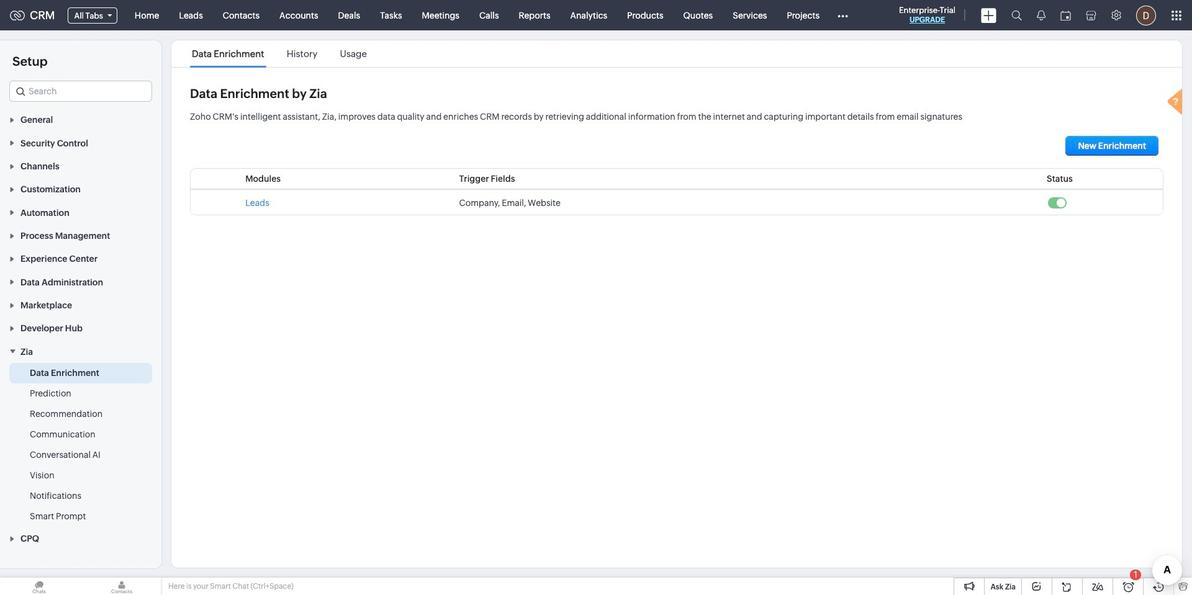 Task type: vqa. For each thing, say whether or not it's contained in the screenshot.
define
no



Task type: locate. For each thing, give the bounding box(es) containing it.
None field
[[60, 5, 125, 26], [9, 81, 152, 102], [60, 5, 125, 26]]

profile image
[[1137, 5, 1157, 25]]

create menu element
[[974, 0, 1004, 30]]

signals element
[[1030, 0, 1054, 30]]

region
[[0, 363, 162, 527]]

profile element
[[1129, 0, 1164, 30]]

list
[[181, 40, 378, 67]]

calendar image
[[1061, 10, 1072, 20]]

contacts image
[[83, 578, 161, 596]]

logo image
[[10, 10, 25, 20]]

help image
[[1165, 86, 1190, 120]]

none field search
[[9, 81, 152, 102]]



Task type: describe. For each thing, give the bounding box(es) containing it.
create menu image
[[981, 8, 997, 23]]

signals image
[[1037, 10, 1046, 20]]

search element
[[1004, 0, 1030, 30]]

chats image
[[0, 578, 78, 596]]

Other Modules field
[[830, 5, 857, 25]]

search image
[[1012, 10, 1022, 20]]

Search text field
[[10, 81, 152, 101]]



